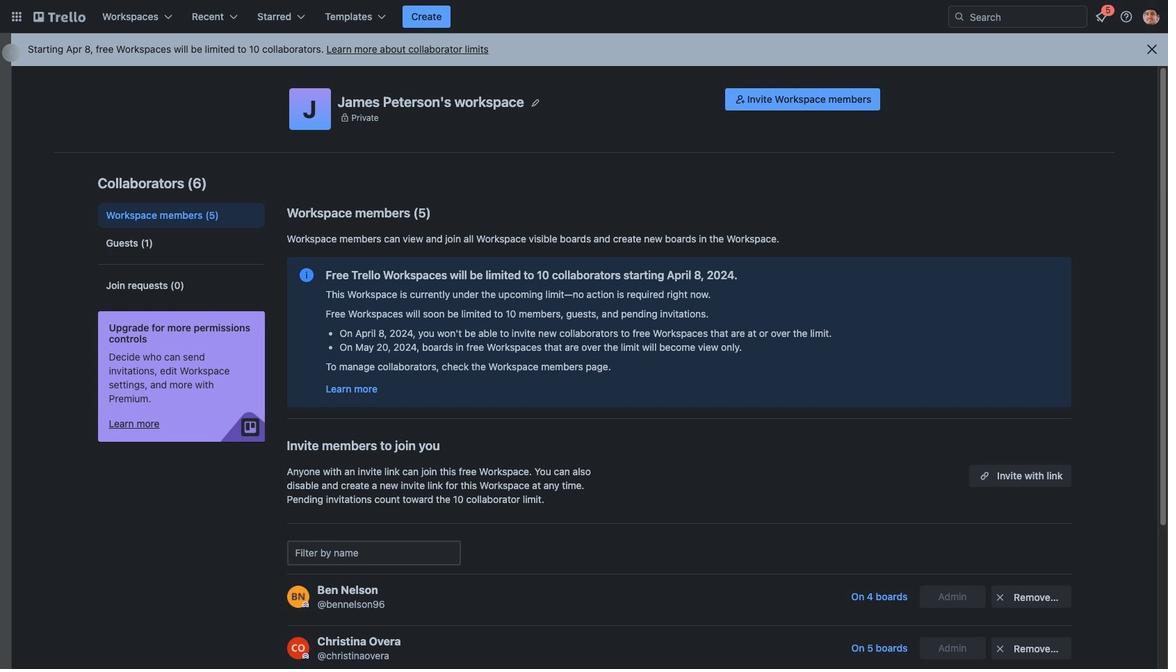Task type: locate. For each thing, give the bounding box(es) containing it.
sm image
[[734, 93, 748, 106], [994, 591, 1008, 605]]

primary element
[[0, 0, 1169, 33]]

0 horizontal spatial sm image
[[734, 93, 748, 106]]

Filter by name text field
[[287, 541, 461, 566]]

open information menu image
[[1120, 10, 1134, 24]]

1 vertical spatial sm image
[[994, 591, 1008, 605]]



Task type: vqa. For each thing, say whether or not it's contained in the screenshot.
rightmost the John Smith (johnsmith38824343) image
no



Task type: describe. For each thing, give the bounding box(es) containing it.
5 notifications image
[[1094, 8, 1110, 25]]

james peterson (jamespeterson93) image
[[1144, 8, 1160, 25]]

back to home image
[[33, 6, 86, 28]]

sm image
[[994, 643, 1008, 657]]

0 vertical spatial sm image
[[734, 93, 748, 106]]

this member is an admin of this workspace. image
[[302, 654, 309, 660]]

search image
[[955, 11, 966, 22]]

Search field
[[966, 6, 1087, 27]]

this member is an admin of this workspace. image
[[302, 602, 309, 609]]

1 horizontal spatial sm image
[[994, 591, 1008, 605]]



